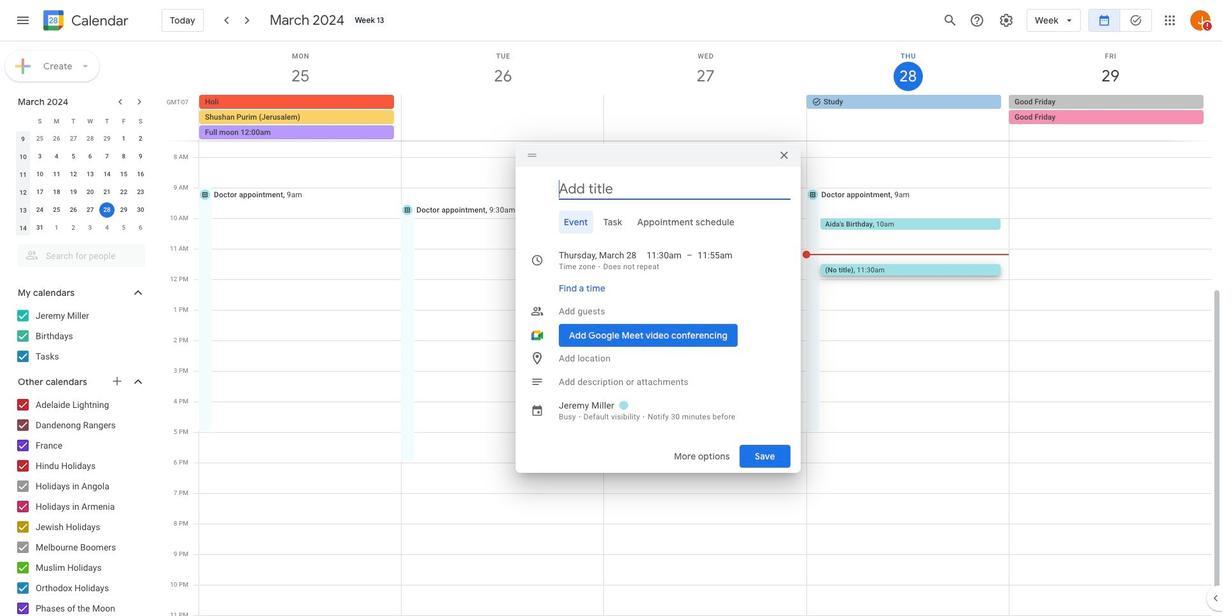 Task type: describe. For each thing, give the bounding box(es) containing it.
24 element
[[32, 202, 47, 218]]

column header inside march 2024 grid
[[15, 112, 31, 130]]

5 element
[[66, 149, 81, 164]]

calendar element
[[41, 8, 129, 36]]

february 26 element
[[49, 131, 64, 146]]

8 element
[[116, 149, 131, 164]]

28, today element
[[99, 202, 115, 218]]

february 27 element
[[66, 131, 81, 146]]

19 element
[[66, 185, 81, 200]]

14 element
[[99, 167, 115, 182]]

20 element
[[83, 185, 98, 200]]

april 4 element
[[99, 220, 115, 236]]

9 element
[[133, 149, 148, 164]]

Add title text field
[[559, 179, 791, 198]]

10 element
[[32, 167, 47, 182]]

add other calendars image
[[111, 375, 124, 388]]

7 element
[[99, 149, 115, 164]]

18 element
[[49, 185, 64, 200]]

april 5 element
[[116, 220, 131, 236]]

12 element
[[66, 167, 81, 182]]

february 29 element
[[99, 131, 115, 146]]

25 element
[[49, 202, 64, 218]]

22 element
[[116, 185, 131, 200]]

april 2 element
[[66, 220, 81, 236]]

april 6 element
[[133, 220, 148, 236]]



Task type: locate. For each thing, give the bounding box(es) containing it.
1 element
[[116, 131, 131, 146]]

row
[[194, 95, 1223, 141], [15, 112, 149, 130], [15, 130, 149, 148], [15, 148, 149, 166], [15, 166, 149, 183], [15, 183, 149, 201], [15, 201, 149, 219], [15, 219, 149, 237]]

heading
[[69, 13, 129, 28]]

row group inside march 2024 grid
[[15, 130, 149, 237]]

column header
[[15, 112, 31, 130]]

2 element
[[133, 131, 148, 146]]

row group
[[15, 130, 149, 237]]

29 element
[[116, 202, 131, 218]]

Search for people text field
[[25, 245, 138, 267]]

settings menu image
[[999, 13, 1014, 28]]

31 element
[[32, 220, 47, 236]]

4 element
[[49, 149, 64, 164]]

other calendars list
[[3, 395, 158, 616]]

None search field
[[0, 239, 158, 267]]

to element
[[687, 249, 693, 261]]

21 element
[[99, 185, 115, 200]]

february 25 element
[[32, 131, 47, 146]]

cell inside row group
[[99, 201, 115, 219]]

27 element
[[83, 202, 98, 218]]

grid
[[163, 41, 1223, 616]]

heading inside calendar element
[[69, 13, 129, 28]]

23 element
[[133, 185, 148, 200]]

17 element
[[32, 185, 47, 200]]

6 element
[[83, 149, 98, 164]]

april 1 element
[[49, 220, 64, 236]]

13 element
[[83, 167, 98, 182]]

3 element
[[32, 149, 47, 164]]

february 28 element
[[83, 131, 98, 146]]

11 element
[[49, 167, 64, 182]]

tab list
[[526, 210, 791, 233]]

30 element
[[133, 202, 148, 218]]

16 element
[[133, 167, 148, 182]]

main drawer image
[[15, 13, 31, 28]]

my calendars list
[[3, 306, 158, 367]]

26 element
[[66, 202, 81, 218]]

15 element
[[116, 167, 131, 182]]

march 2024 grid
[[12, 112, 149, 237]]

cell
[[199, 95, 402, 141], [402, 95, 604, 141], [604, 95, 807, 141], [1009, 95, 1212, 141], [99, 201, 115, 219]]

april 3 element
[[83, 220, 98, 236]]



Task type: vqa. For each thing, say whether or not it's contained in the screenshot.
February 29 element
yes



